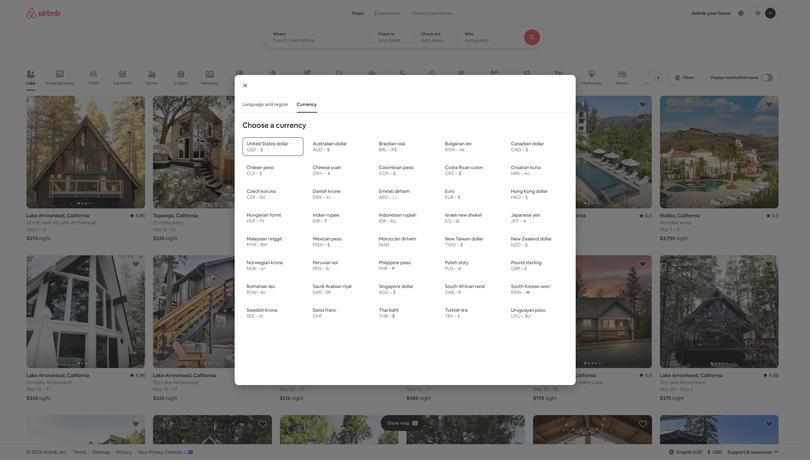 Task type: vqa. For each thing, say whether or not it's contained in the screenshot.


Task type: locate. For each thing, give the bounding box(es) containing it.
40
[[660, 220, 666, 226]]

on inside the lake arrowhead, california on lake arrowhead nov 12 – 17 $225 night
[[153, 380, 160, 386]]

arrowhead for lake arrowhead, california on lake arrowhead nov 26 – dec 1 $375 night
[[680, 380, 705, 386]]

1 experiences from the left
[[375, 10, 401, 16]]

on for lake arrowhead, california on lake arrowhead nov 12 – 17 $340 night
[[26, 380, 33, 386]]

3 on from the left
[[660, 380, 667, 386]]

to
[[53, 220, 58, 226], [434, 220, 438, 226], [434, 380, 439, 386], [558, 380, 563, 386]]

1 horizontal spatial malibu,
[[660, 213, 677, 219]]

2 miles from the left
[[667, 220, 679, 226]]

uyu
[[511, 314, 521, 319]]

currency
[[276, 121, 306, 130]]

$ right "nzd" at the bottom right
[[525, 242, 528, 248]]

to for 8
[[558, 380, 563, 386]]

5.0 out of 5 average rating image
[[640, 213, 652, 219], [640, 373, 652, 379]]

17 inside 18 min walk to lake arrowhead nov 12 – 17 $469 night
[[426, 387, 431, 393]]

miles for 1
[[667, 220, 679, 226]]

miles right 40 at the right of the page
[[667, 220, 679, 226]]

kr right the dkk
[[327, 194, 331, 200]]

a
[[270, 121, 274, 130]]

chinese yuan cny – ￥
[[313, 165, 341, 177]]

17 for $340
[[46, 387, 51, 393]]

– inside hong kong dollar hkd – $
[[522, 194, 525, 200]]

arrowhead, for lake arrowhead, california 15 min walk to grass valley lake
[[419, 213, 446, 219]]

1 horizontal spatial south
[[511, 284, 524, 290]]

0 horizontal spatial on
[[26, 380, 33, 386]]

krone inside danish krone dkk – kr
[[328, 189, 341, 194]]

hong
[[511, 189, 523, 194]]

grass inside lake arrowhead, california 15 min walk to grass valley lake
[[440, 220, 452, 226]]

0 horizontal spatial 15
[[407, 220, 412, 226]]

4.98 out of 5 average rating image
[[510, 213, 526, 219], [764, 373, 779, 379]]

night inside lake arrowhead, california on lake arrowhead nov 12 – 17 $340 night
[[39, 395, 51, 402]]

– inside the turkish lira try – ₺
[[455, 314, 457, 319]]

6
[[43, 227, 46, 233], [677, 227, 680, 233]]

0 vertical spatial usd
[[247, 147, 256, 153]]

0 vertical spatial add to wishlist: malibu, california image
[[766, 101, 774, 109]]

moroccan dirham mad
[[379, 236, 416, 248]]

mxn
[[313, 242, 323, 248]]

kr inside swedish krona sek – kr
[[259, 314, 264, 319]]

2 $225 from the top
[[153, 395, 165, 402]]

0 horizontal spatial experiences
[[375, 10, 401, 16]]

dollar right singapore
[[402, 284, 414, 290]]

philippine peso php – ₱
[[379, 260, 411, 272]]

new for twd
[[445, 236, 455, 242]]

croatian
[[511, 165, 530, 171]]

– inside pound sterling gbp – £
[[522, 266, 524, 272]]

12 for 18 min walk to lake arrowhead nov 12 – 17 $469 night
[[417, 387, 422, 393]]

arrowhead inside the lake arrowhead, california on lake arrowhead nov 12 – 17 $225 night
[[173, 380, 198, 386]]

– inside peruvian sol pen – s/
[[323, 266, 325, 272]]

1 vertical spatial usd
[[713, 450, 723, 456]]

– inside indonesian rupiah idr – rp
[[387, 218, 390, 224]]

1 on from the left
[[26, 380, 33, 386]]

new taiwan dollar twd – $
[[445, 236, 484, 248]]

4.96 for lake arrowhead, california 12 min walk to lake arrowhead nov 1 – 6 $270 night
[[135, 213, 145, 219]]

0 vertical spatial grass
[[440, 220, 452, 226]]

walk inside lake arrowhead, california 15 min walk to grass valley lake
[[422, 220, 432, 226]]

peso for philippine peso php – ₱
[[401, 260, 411, 266]]

0 horizontal spatial 10
[[171, 227, 176, 233]]

0 vertical spatial dirham
[[395, 189, 410, 194]]

usd up chilean
[[247, 147, 256, 153]]

1 south from the left
[[445, 284, 458, 290]]

5.0 for lake arrowhead, california
[[645, 373, 652, 379]]

$ inside 'new taiwan dollar twd – $'
[[461, 242, 463, 248]]

experiences right online
[[427, 10, 453, 16]]

california for lake arrowhead, california 12 min walk to lake arrowhead nov 1 – 6 $270 night
[[67, 213, 89, 219]]

1 up $3,795
[[670, 227, 672, 233]]

$ up chilean
[[260, 147, 263, 153]]

kr right sek
[[259, 314, 264, 319]]

peso right the ₱ at the bottom left
[[401, 260, 411, 266]]

· left your on the left of the page
[[134, 450, 135, 456]]

– inside costa rican colon crc – ₡
[[456, 171, 458, 177]]

2 17 from the left
[[173, 387, 178, 393]]

california inside the lake arrowhead, california on lake arrowhead nov 12 – 17 $225 night
[[194, 373, 216, 379]]

terms link
[[73, 450, 86, 456]]

lake arrowhead, california on lake arrowhead nov 12 – 17 $340 night
[[26, 373, 89, 402]]

1 vertical spatial dirham
[[401, 236, 416, 242]]

saudi
[[313, 284, 325, 290]]

0 horizontal spatial 4.98
[[516, 213, 526, 219]]

south left r
[[445, 284, 458, 290]]

1 horizontal spatial usd
[[713, 450, 723, 456]]

amazing
[[46, 81, 62, 86]]

to inside lake arrowhead, california 15 min walk to grass valley lake
[[434, 220, 438, 226]]

krw
[[511, 290, 522, 296]]

south for krw
[[511, 284, 524, 290]]

kr right nok
[[261, 266, 265, 272]]

$ right "cop"
[[393, 171, 396, 177]]

5.0 for beverly hills, california
[[645, 213, 652, 219]]

add to wishlist: lake arrowhead, california image
[[132, 101, 140, 109], [259, 261, 267, 269], [639, 261, 647, 269], [259, 421, 267, 429], [512, 421, 520, 429]]

night inside topanga, california 21 miles away nov 5 – 10 $225 night
[[166, 236, 177, 242]]

arrowhead, inside the lake arrowhead, california on lake arrowhead nov 12 – 17 $225 night
[[165, 373, 193, 379]]

min right '8'
[[538, 380, 546, 386]]

min right 18
[[413, 380, 421, 386]]

2 dec from the left
[[681, 387, 690, 393]]

$ right clp
[[260, 171, 262, 177]]

0 horizontal spatial 1
[[37, 227, 39, 233]]

away
[[172, 220, 184, 226], [680, 220, 692, 226]]

3 17 from the left
[[426, 387, 431, 393]]

south for zar
[[445, 284, 458, 290]]

1 horizontal spatial privacy
[[149, 450, 164, 456]]

– inside malaysian ringgit myr – rm
[[257, 242, 260, 248]]

1 horizontal spatial on
[[153, 380, 160, 386]]

dollar right kong
[[536, 189, 548, 194]]

0 horizontal spatial 6
[[43, 227, 46, 233]]

1 for lake arrowhead, california on lake arrowhead nov 26 – dec 1 $375 night
[[691, 387, 693, 393]]

bgn
[[445, 147, 455, 153]]

usd left support in the right bottom of the page
[[713, 450, 723, 456]]

valley inside 'lake arrowhead, california 8 min walk to grass valley lake dec 10 – 15 $179 night'
[[578, 380, 592, 386]]

on inside lake arrowhead, california on lake arrowhead nov 12 – 17 $340 night
[[26, 380, 33, 386]]

₱
[[392, 266, 395, 272]]

walk inside 'lake arrowhead, california 8 min walk to grass valley lake dec 10 – 15 $179 night'
[[547, 380, 557, 386]]

1 horizontal spatial 6
[[677, 227, 680, 233]]

$ right cad
[[526, 147, 529, 153]]

$ inside hong kong dollar hkd – $
[[526, 194, 528, 200]]

kr for sek – kr
[[259, 314, 264, 319]]

saudi arabian riyal sar – sr
[[313, 284, 352, 296]]

baht
[[389, 308, 399, 314]]

$ right aud
[[327, 147, 330, 153]]

add to wishlist: lake arrowhead, california image
[[132, 261, 140, 269], [512, 261, 520, 269], [766, 261, 774, 269], [386, 421, 394, 429], [639, 421, 647, 429], [766, 421, 774, 429]]

1 new from the left
[[445, 236, 455, 242]]

miles inside the malibu, california 40 miles away nov 1 – 6 $3,795 night
[[667, 220, 679, 226]]

group
[[26, 65, 666, 91], [26, 96, 145, 209], [153, 96, 272, 209], [280, 96, 399, 209], [407, 96, 526, 209], [534, 96, 652, 209], [660, 96, 779, 209], [26, 256, 145, 369], [153, 256, 272, 369], [280, 256, 399, 369], [407, 256, 526, 369], [534, 256, 652, 369], [660, 256, 779, 369], [26, 416, 145, 461], [153, 416, 272, 461], [280, 416, 399, 461], [407, 416, 526, 461], [534, 416, 652, 461], [660, 416, 779, 461]]

4.95
[[262, 213, 272, 219]]

1 horizontal spatial krone
[[328, 189, 341, 194]]

1 horizontal spatial 4.98
[[769, 373, 779, 379]]

brazilian
[[379, 141, 397, 147]]

dirham right moroccan
[[401, 236, 416, 242]]

tab list
[[239, 96, 568, 113]]

0 vertical spatial krone
[[328, 189, 341, 194]]

$ right the sgd
[[393, 290, 396, 296]]

lake
[[26, 81, 35, 86], [26, 213, 37, 219], [407, 213, 418, 219], [59, 220, 70, 226], [468, 220, 479, 226], [26, 373, 37, 379], [153, 373, 164, 379], [534, 373, 544, 379], [660, 373, 671, 379], [34, 380, 45, 386], [161, 380, 172, 386], [440, 380, 450, 386], [593, 380, 604, 386], [307, 380, 317, 386], [668, 380, 679, 386]]

2 6 from the left
[[677, 227, 680, 233]]

1 for lake arrowhead, california 12 min walk to lake arrowhead nov 1 – 6 $270 night
[[37, 227, 39, 233]]

peso inside mexican peso mxn – $
[[332, 236, 342, 242]]

– inside saudi arabian riyal sar – sr
[[323, 290, 325, 296]]

1 dec from the left
[[534, 387, 543, 393]]

1 inside lake arrowhead, california on lake arrowhead nov 26 – dec 1 $375 night
[[691, 387, 693, 393]]

0 horizontal spatial malibu,
[[280, 213, 297, 219]]

0 horizontal spatial usd
[[247, 147, 256, 153]]

dec inside 'lake arrowhead, california 8 min walk to grass valley lake dec 10 – 15 $179 night'
[[534, 387, 543, 393]]

Where field
[[273, 37, 360, 43]]

2 horizontal spatial 1
[[691, 387, 693, 393]]

malibu, inside the malibu, california 40 miles away nov 1 – 6 $3,795 night
[[660, 213, 677, 219]]

1 horizontal spatial new
[[511, 236, 521, 242]]

new inside 'new taiwan dollar twd – $'
[[445, 236, 455, 242]]

1 vertical spatial krone
[[271, 260, 283, 266]]

1 vertical spatial grass
[[564, 380, 577, 386]]

malaysian ringgit myr – rm
[[247, 236, 282, 248]]

– inside "japanese yen jpy – ¥"
[[520, 218, 523, 224]]

kong
[[524, 189, 535, 194]]

min for 8
[[538, 380, 546, 386]]

aed
[[379, 194, 388, 200]]

danish
[[313, 189, 327, 194]]

peso right colombian
[[403, 165, 414, 171]]

4.95 out of 5 average rating image
[[257, 213, 272, 219]]

4 17 from the left
[[300, 387, 304, 393]]

0 horizontal spatial away
[[172, 220, 184, 226]]

away for 6
[[680, 220, 692, 226]]

0 horizontal spatial grass
[[440, 220, 452, 226]]

kuna
[[531, 165, 541, 171]]

0 vertical spatial 15
[[407, 220, 412, 226]]

$270
[[26, 236, 38, 242]]

1 inside the lake arrowhead, california 12 min walk to lake arrowhead nov 1 – 6 $270 night
[[37, 227, 39, 233]]

$ right hkd
[[526, 194, 528, 200]]

1 horizontal spatial valley
[[578, 380, 592, 386]]

1 horizontal spatial away
[[680, 220, 692, 226]]

what can we help you find? tab list
[[347, 7, 406, 20]]

· right terms link
[[89, 450, 90, 456]]

dollar right taiwan
[[472, 236, 484, 242]]

$ inside singapore dollar sgd – $
[[393, 290, 396, 296]]

18
[[407, 380, 412, 386]]

0 horizontal spatial south
[[445, 284, 458, 290]]

17
[[46, 387, 51, 393], [173, 387, 178, 393], [426, 387, 431, 393], [300, 387, 304, 393]]

$ right (us)
[[708, 450, 711, 456]]

on
[[26, 380, 33, 386], [153, 380, 160, 386], [660, 380, 667, 386]]

california inside the malibu, california 40 miles away nov 1 – 6 $3,795 night
[[678, 213, 700, 219]]

10 inside 'lake arrowhead, california 8 min walk to grass valley lake dec 10 – 15 $179 night'
[[544, 387, 549, 393]]

None search field
[[262, 0, 561, 48]]

min up $270
[[32, 220, 41, 226]]

walk
[[42, 220, 52, 226], [422, 220, 432, 226], [422, 380, 433, 386], [547, 380, 557, 386]]

peso inside "chilean peso clp – $"
[[264, 165, 274, 171]]

4.96 for lake arrowhead, california on lake arrowhead nov 12 – 17 $340 night
[[135, 373, 145, 379]]

2 · from the left
[[89, 450, 90, 456]]

miles up '5'
[[159, 220, 171, 226]]

2 away from the left
[[680, 220, 692, 226]]

new left taiwan
[[445, 236, 455, 242]]

$ right mxn
[[327, 242, 330, 248]]

$ inside the united states dollar usd – $
[[260, 147, 263, 153]]

kr inside norwegian krone nok – kr
[[261, 266, 265, 272]]

night inside the lake arrowhead, california on lake arrowhead nov 12 – 17 $225 night
[[166, 395, 177, 402]]

1 6 from the left
[[43, 227, 46, 233]]

– inside norwegian krone nok – kr
[[258, 266, 260, 272]]

experiences right the stays
[[375, 10, 401, 16]]

dec right 26
[[681, 387, 690, 393]]

4.96 out of 5 average rating image for lake arrowhead, california on lake arrowhead nov 12 – 17 $340 night
[[130, 373, 145, 379]]

peso inside uruguayan peso uyu – $u
[[535, 308, 546, 314]]

california for lake arrowhead, california on lake arrowhead nov 26 – dec 1 $375 night
[[701, 373, 723, 379]]

1 vertical spatial 4.98 out of 5 average rating image
[[764, 373, 779, 379]]

krone right norwegian
[[271, 260, 283, 266]]

dollar right canadian
[[533, 141, 544, 147]]

cad
[[511, 147, 521, 153]]

malibu, california 40 miles away nov 1 – 6 $3,795 night
[[660, 213, 700, 242]]

€
[[458, 194, 461, 200]]

cny
[[313, 171, 323, 177]]

– inside bulgarian lev bgn – лв.
[[456, 147, 458, 153]]

1 horizontal spatial grass
[[564, 380, 577, 386]]

south inside south korean won krw – ₩
[[511, 284, 524, 290]]

on for lake arrowhead, california on lake arrowhead nov 12 – 17 $225 night
[[153, 380, 160, 386]]

1 horizontal spatial 15
[[554, 387, 558, 393]]

1 horizontal spatial 1
[[670, 227, 672, 233]]

euro eur – €
[[445, 189, 461, 200]]

1 17 from the left
[[46, 387, 51, 393]]

choose a currency
[[243, 121, 306, 130]]

privacy left your on the left of the page
[[117, 450, 132, 456]]

omg!
[[88, 81, 99, 86]]

rican
[[459, 165, 470, 171]]

rooms
[[616, 81, 629, 86]]

new inside 'new zealand dollar nzd – $'
[[511, 236, 521, 242]]

add to wishlist: topanga, california image
[[259, 101, 267, 109]]

1 horizontal spatial miles
[[667, 220, 679, 226]]

currency
[[297, 102, 317, 107]]

0 horizontal spatial 4.98 out of 5 average rating image
[[510, 213, 526, 219]]

miles inside topanga, california 21 miles away nov 5 – 10 $225 night
[[159, 220, 171, 226]]

on inside lake arrowhead, california on lake arrowhead nov 26 – dec 1 $375 night
[[660, 380, 667, 386]]

10
[[171, 227, 176, 233], [544, 387, 549, 393]]

dollar
[[277, 141, 289, 147], [335, 141, 347, 147], [533, 141, 544, 147], [536, 189, 548, 194], [472, 236, 484, 242], [540, 236, 552, 242], [402, 284, 414, 290]]

5.0 out of 5 average rating image for beverly hills, california
[[640, 213, 652, 219]]

california for lake arrowhead, california 8 min walk to grass valley lake dec 10 – 15 $179 night
[[574, 373, 597, 379]]

currency button
[[294, 98, 320, 111]]

0 horizontal spatial miles
[[159, 220, 171, 226]]

0 vertical spatial 5.0 out of 5 average rating image
[[640, 213, 652, 219]]

malibu, up 40 at the right of the page
[[660, 213, 677, 219]]

0 horizontal spatial dec
[[534, 387, 543, 393]]

add to wishlist: lennox, california image
[[386, 261, 394, 269]]

2 vertical spatial kr
[[259, 314, 264, 319]]

26
[[670, 387, 676, 393]]

california inside topanga, california 21 miles away nov 5 – 10 $225 night
[[176, 213, 198, 219]]

california inside lake arrowhead, california 15 min walk to grass valley lake
[[447, 213, 470, 219]]

romanian
[[247, 284, 268, 290]]

0 horizontal spatial privacy
[[117, 450, 132, 456]]

dollar inside canadian dollar cad – $
[[533, 141, 544, 147]]

0 horizontal spatial krone
[[271, 260, 283, 266]]

australian
[[313, 141, 334, 147]]

croatian kuna hrk – kn
[[511, 165, 541, 177]]

peso right $u
[[535, 308, 546, 314]]

dollar right states
[[277, 141, 289, 147]]

1 away from the left
[[172, 220, 184, 226]]

0 horizontal spatial valley
[[454, 220, 467, 226]]

1 privacy from the left
[[117, 450, 132, 456]]

0 horizontal spatial new
[[445, 236, 455, 242]]

1 vertical spatial kr
[[261, 266, 265, 272]]

peso right mexican
[[332, 236, 342, 242]]

2 south from the left
[[511, 284, 524, 290]]

2 malibu, from the left
[[660, 213, 677, 219]]

17 for $469
[[426, 387, 431, 393]]

privacy right your on the left of the page
[[149, 450, 164, 456]]

$ usd
[[708, 450, 723, 456]]

nov inside topanga, california 21 miles away nov 5 – 10 $225 night
[[153, 227, 162, 233]]

– inside lake arrowhead, california on lake arrowhead nov 26 – dec 1 $375 night
[[677, 387, 680, 393]]

south left ₩
[[511, 284, 524, 290]]

– inside uruguayan peso uyu – $u
[[522, 314, 524, 319]]

1 horizontal spatial experiences
[[427, 10, 453, 16]]

moroccan
[[379, 236, 400, 242]]

arrowhead, inside lake arrowhead, california 15 min walk to grass valley lake
[[419, 213, 446, 219]]

peso
[[264, 165, 274, 171], [403, 165, 414, 171], [332, 236, 342, 242], [401, 260, 411, 266], [535, 308, 546, 314]]

czk
[[247, 194, 256, 200]]

night inside 18 min walk to lake arrowhead nov 12 – 17 $469 night
[[420, 395, 431, 402]]

– inside mexican peso mxn – $
[[324, 242, 326, 248]]

nov
[[26, 227, 35, 233], [153, 227, 162, 233], [660, 227, 669, 233], [26, 387, 35, 393], [153, 387, 162, 393], [407, 387, 416, 393], [280, 387, 289, 393], [660, 387, 669, 393]]

profile element
[[469, 0, 779, 26]]

krone right danish
[[328, 189, 341, 194]]

peso right chilean
[[264, 165, 274, 171]]

peruvian
[[313, 260, 331, 266]]

– inside the lake arrowhead, california 12 min walk to lake arrowhead nov 1 – 6 $270 night
[[40, 227, 42, 233]]

₡
[[459, 171, 462, 177]]

add to wishlist: lake arrowhead, california image for 8 min walk to grass valley lake
[[639, 261, 647, 269]]

4 · from the left
[[134, 450, 135, 456]]

grass inside 'lake arrowhead, california 8 min walk to grass valley lake dec 10 – 15 $179 night'
[[564, 380, 577, 386]]

dirham right 'emirati'
[[395, 189, 410, 194]]

arabian
[[326, 284, 342, 290]]

$ inside mexican peso mxn – $
[[327, 242, 330, 248]]

your privacy choices link
[[138, 450, 193, 456]]

dec down '8'
[[534, 387, 543, 393]]

night inside lake arrowhead, california on lake arrowhead nov 26 – dec 1 $375 night
[[673, 395, 684, 402]]

add to wishlist: lake arrowhead, california image for on lake arrowhead
[[259, 261, 267, 269]]

arrowhead, for lake arrowhead, california on lake arrowhead nov 26 – dec 1 $375 night
[[672, 373, 700, 379]]

(us)
[[694, 450, 703, 456]]

1 horizontal spatial 10
[[544, 387, 549, 393]]

$179
[[534, 395, 544, 402]]

nov inside the malibu, california 40 miles away nov 1 – 6 $3,795 night
[[660, 227, 669, 233]]

to for 15
[[434, 220, 438, 226]]

1 horizontal spatial dec
[[681, 387, 690, 393]]

franc
[[326, 308, 337, 314]]

– inside near rivers lake nov 12 – 17 $216 night
[[296, 387, 299, 393]]

topanga, california 21 miles away nov 5 – 10 $225 night
[[153, 213, 198, 242]]

· left privacy link
[[113, 450, 114, 456]]

2 on from the left
[[153, 380, 160, 386]]

min down rupiah
[[413, 220, 421, 226]]

0 vertical spatial $225
[[153, 236, 165, 242]]

away down topanga,
[[172, 220, 184, 226]]

1 vertical spatial valley
[[578, 380, 592, 386]]

– inside chinese yuan cny – ￥
[[324, 171, 326, 177]]

0 vertical spatial valley
[[454, 220, 467, 226]]

canadian dollar cad – $
[[511, 141, 544, 153]]

krone
[[328, 189, 341, 194], [271, 260, 283, 266]]

california for lake arrowhead, california 15 min walk to grass valley lake
[[447, 213, 470, 219]]

dec
[[534, 387, 543, 393], [681, 387, 690, 393]]

add to wishlist: malibu, california image
[[766, 101, 774, 109], [132, 421, 140, 429]]

1 vertical spatial 5.0 out of 5 average rating image
[[640, 373, 652, 379]]

0 horizontal spatial add to wishlist: malibu, california image
[[132, 421, 140, 429]]

away right 40 at the right of the page
[[680, 220, 692, 226]]

grass for lake arrowhead, california 15 min walk to grass valley lake
[[440, 220, 452, 226]]

idr
[[379, 218, 386, 224]]

experiences inside button
[[375, 10, 401, 16]]

–
[[257, 147, 259, 153], [324, 147, 326, 153], [388, 147, 390, 153], [456, 147, 458, 153], [522, 147, 525, 153], [256, 171, 259, 177], [324, 171, 326, 177], [390, 171, 392, 177], [456, 171, 458, 177], [522, 171, 524, 177], [257, 194, 259, 200], [323, 194, 326, 200], [389, 194, 392, 200], [455, 194, 457, 200], [522, 194, 525, 200], [257, 218, 259, 224], [321, 218, 324, 224], [387, 218, 390, 224], [452, 218, 455, 224], [520, 218, 523, 224], [40, 227, 42, 233], [167, 227, 170, 233], [674, 227, 676, 233], [257, 242, 260, 248], [324, 242, 326, 248], [457, 242, 460, 248], [522, 242, 524, 248], [258, 266, 260, 272], [323, 266, 325, 272], [389, 266, 391, 272], [455, 266, 457, 272], [522, 266, 524, 272], [258, 290, 260, 296], [323, 290, 325, 296], [390, 290, 392, 296], [455, 290, 458, 296], [523, 290, 525, 296], [256, 314, 258, 319], [389, 314, 391, 319], [455, 314, 457, 319], [522, 314, 524, 319], [43, 387, 45, 393], [169, 387, 172, 393], [423, 387, 425, 393], [550, 387, 553, 393], [296, 387, 299, 393], [677, 387, 680, 393]]

mexican peso mxn – $
[[313, 236, 342, 248]]

1 malibu, from the left
[[280, 213, 297, 219]]

swiss franc chf
[[313, 308, 337, 319]]

1 vertical spatial add to wishlist: malibu, california image
[[132, 421, 140, 429]]

0 vertical spatial kr
[[327, 194, 331, 200]]

sr
[[326, 290, 331, 296]]

new left zealand
[[511, 236, 521, 242]]

kr for nok – kr
[[261, 266, 265, 272]]

desert
[[645, 81, 658, 86]]

10 right '5'
[[171, 227, 176, 233]]

arrowhead for lake arrowhead, california on lake arrowhead nov 12 – 17 $340 night
[[46, 380, 71, 386]]

0 vertical spatial 10
[[171, 227, 176, 233]]

california inside the lake arrowhead, california 12 min walk to lake arrowhead nov 1 – 6 $270 night
[[67, 213, 89, 219]]

5.0
[[645, 213, 652, 219], [772, 213, 779, 219], [645, 373, 652, 379]]

1 $225 from the top
[[153, 236, 165, 242]]

1 right 26
[[691, 387, 693, 393]]

arrowhead
[[71, 220, 96, 226], [46, 380, 71, 386], [173, 380, 198, 386], [451, 380, 477, 386], [680, 380, 705, 386]]

2 new from the left
[[511, 236, 521, 242]]

dollar right the australian in the top left of the page
[[335, 141, 347, 147]]

10 up $179
[[544, 387, 549, 393]]

1 up $270
[[37, 227, 39, 233]]

– inside canadian dollar cad – $
[[522, 147, 525, 153]]

mad
[[379, 242, 390, 248]]

0 vertical spatial 4.98
[[516, 213, 526, 219]]

1 vertical spatial $225
[[153, 395, 165, 402]]

krone inside norwegian krone nok – kr
[[271, 260, 283, 266]]

1 vertical spatial 15
[[554, 387, 558, 393]]

rm
[[261, 242, 267, 248]]

1 miles from the left
[[159, 220, 171, 226]]

12 inside 18 min walk to lake arrowhead nov 12 – 17 $469 night
[[417, 387, 422, 393]]

treehouses
[[581, 81, 603, 86]]

1 5.0 out of 5 average rating image from the top
[[640, 213, 652, 219]]

1 vertical spatial 10
[[544, 387, 549, 393]]

· right the inc. at the left of the page
[[70, 450, 71, 456]]

dollar right zealand
[[540, 236, 552, 242]]

1 horizontal spatial 4.98 out of 5 average rating image
[[764, 373, 779, 379]]

experiences button
[[369, 7, 406, 20]]

$ right twd at the right bottom of the page
[[461, 242, 463, 248]]

malibu, for malibu, california 40 miles away nov 1 – 6 $3,795 night
[[660, 213, 677, 219]]

malibu, right "4.95"
[[280, 213, 297, 219]]

languages dialog
[[235, 75, 576, 386]]

sterling
[[526, 260, 542, 266]]

south inside south african rand zar – r
[[445, 284, 458, 290]]

african
[[459, 284, 474, 290]]

and
[[265, 102, 273, 107]]

2 5.0 out of 5 average rating image from the top
[[640, 373, 652, 379]]

online experiences link
[[406, 7, 459, 20]]

2 horizontal spatial on
[[660, 380, 667, 386]]

4.96 out of 5 average rating image
[[130, 213, 145, 219], [384, 213, 399, 219], [130, 373, 145, 379]]

tab list containing language and region
[[239, 96, 568, 113]]

euro
[[445, 189, 455, 194]]

1 vertical spatial 4.98
[[769, 373, 779, 379]]



Task type: describe. For each thing, give the bounding box(es) containing it.
tab list inside choose a language and currency element
[[239, 96, 568, 113]]

nov inside lake arrowhead, california on lake arrowhead nov 12 – 17 $340 night
[[26, 387, 35, 393]]

new zealand dollar nzd – $
[[511, 236, 552, 248]]

japanese yen jpy – ¥
[[511, 212, 541, 224]]

– inside south african rand zar – r
[[455, 290, 458, 296]]

– inside swedish krona sek – kr
[[256, 314, 258, 319]]

arrowhead, for lake arrowhead, california 8 min walk to grass valley lake dec 10 – 15 $179 night
[[546, 373, 573, 379]]

miles for 5
[[159, 220, 171, 226]]

– inside topanga, california 21 miles away nov 5 – 10 $225 night
[[167, 227, 170, 233]]

terms · sitemap · privacy ·
[[73, 450, 135, 456]]

15 inside 'lake arrowhead, california 8 min walk to grass valley lake dec 10 – 15 $179 night'
[[554, 387, 558, 393]]

arrowhead for lake arrowhead, california on lake arrowhead nov 12 – 17 $225 night
[[173, 380, 198, 386]]

dollar inside singapore dollar sgd – $
[[402, 284, 414, 290]]

3 · from the left
[[113, 450, 114, 456]]

– inside 'new taiwan dollar twd – $'
[[457, 242, 460, 248]]

r
[[459, 290, 461, 296]]

none search field containing stays
[[262, 0, 561, 48]]

to inside 18 min walk to lake arrowhead nov 12 – 17 $469 night
[[434, 380, 439, 386]]

danish krone dkk – kr
[[313, 189, 341, 200]]

turkish lira try – ₺
[[445, 308, 468, 319]]

min for 15
[[413, 220, 421, 226]]

– inside singapore dollar sgd – $
[[390, 290, 392, 296]]

lake arrowhead, california on lake arrowhead nov 26 – dec 1 $375 night
[[660, 373, 723, 402]]

– inside lake arrowhead, california on lake arrowhead nov 12 – 17 $340 night
[[43, 387, 45, 393]]

lake arrowhead, california 15 min walk to grass valley lake
[[407, 213, 479, 226]]

$3,795
[[660, 236, 676, 242]]

hungarian forint huf – ft
[[247, 212, 281, 224]]

privacy link
[[117, 450, 132, 456]]

kr for dkk – kr
[[327, 194, 331, 200]]

6 inside the lake arrowhead, california 12 min walk to lake arrowhead nov 1 – 6 $270 night
[[43, 227, 46, 233]]

away for 10
[[172, 220, 184, 226]]

1 horizontal spatial add to wishlist: malibu, california image
[[766, 101, 774, 109]]

arrowhead, for lake arrowhead, california 12 min walk to lake arrowhead nov 1 – 6 $270 night
[[38, 213, 66, 219]]

group containing amazing views
[[26, 65, 666, 91]]

17 inside near rivers lake nov 12 – 17 $216 night
[[300, 387, 304, 393]]

to for 12
[[53, 220, 58, 226]]

united states dollar usd – $
[[247, 141, 289, 153]]

– inside philippine peso php – ₱
[[389, 266, 391, 272]]

singapore dollar sgd – $
[[379, 284, 414, 296]]

clp
[[247, 171, 255, 177]]

– inside south korean won krw – ₩
[[523, 290, 525, 296]]

bulgarian lev bgn – лв.
[[445, 141, 472, 153]]

￥
[[327, 171, 331, 177]]

add to wishlist: lake arrowhead, california image for 12 min walk to lake arrowhead
[[132, 101, 140, 109]]

nov inside the lake arrowhead, california 12 min walk to lake arrowhead nov 1 – 6 $270 night
[[26, 227, 35, 233]]

– inside the "indian rupee inr – ₹"
[[321, 218, 324, 224]]

– inside czech koruna czk – kč
[[257, 194, 259, 200]]

peso for colombian peso cop – $
[[403, 165, 414, 171]]

yuan
[[331, 165, 341, 171]]

dollar inside hong kong dollar hkd – $
[[536, 189, 548, 194]]

krona
[[265, 308, 277, 314]]

won
[[541, 284, 550, 290]]

6 inside the malibu, california 40 miles away nov 1 – 6 $3,795 night
[[677, 227, 680, 233]]

hrk
[[511, 171, 521, 177]]

php
[[379, 266, 388, 272]]

walk inside 18 min walk to lake arrowhead nov 12 – 17 $469 night
[[422, 380, 433, 386]]

california for lake arrowhead, california on lake arrowhead nov 12 – 17 $340 night
[[67, 373, 89, 379]]

₺
[[458, 314, 461, 319]]

lake arrowhead, california 8 min walk to grass valley lake dec 10 – 15 $179 night
[[534, 373, 604, 402]]

nov inside near rivers lake nov 12 – 17 $216 night
[[280, 387, 289, 393]]

arrowhead inside the lake arrowhead, california 12 min walk to lake arrowhead nov 1 – 6 $270 night
[[71, 220, 96, 226]]

dollar inside 'new taiwan dollar twd – $'
[[472, 236, 484, 242]]

dollar inside australian dollar aud – $
[[335, 141, 347, 147]]

2 privacy from the left
[[149, 450, 164, 456]]

new
[[458, 212, 467, 218]]

– inside danish krone dkk – kr
[[323, 194, 326, 200]]

sek
[[247, 314, 255, 319]]

choose a language and currency element
[[239, 96, 572, 331]]

lake inside 18 min walk to lake arrowhead nov 12 – 17 $469 night
[[440, 380, 450, 386]]

$ inside colombian peso cop – $
[[393, 171, 396, 177]]

$225 inside the lake arrowhead, california on lake arrowhead nov 12 – 17 $225 night
[[153, 395, 165, 402]]

17 for $225
[[173, 387, 178, 393]]

peso for uruguayan peso uyu – $u
[[535, 308, 546, 314]]

indian
[[313, 212, 326, 218]]

©
[[26, 450, 30, 456]]

0 vertical spatial 4.98 out of 5 average rating image
[[510, 213, 526, 219]]

pound
[[511, 260, 525, 266]]

5.0 out of 5 average rating image
[[767, 213, 779, 219]]

dirham for moroccan dirham mad
[[401, 236, 416, 242]]

1 inside the malibu, california 40 miles away nov 1 – 6 $3,795 night
[[670, 227, 672, 233]]

– inside 'lake arrowhead, california 8 min walk to grass valley lake dec 10 – 15 $179 night'
[[550, 387, 553, 393]]

dec inside lake arrowhead, california on lake arrowhead nov 26 – dec 1 $375 night
[[681, 387, 690, 393]]

– inside the united states dollar usd – $
[[257, 147, 259, 153]]

on for lake arrowhead, california on lake arrowhead nov 26 – dec 1 $375 night
[[660, 380, 667, 386]]

states
[[262, 141, 276, 147]]

resources
[[751, 450, 773, 456]]

night inside 'lake arrowhead, california 8 min walk to grass valley lake dec 10 – 15 $179 night'
[[545, 395, 557, 402]]

5
[[163, 227, 166, 233]]

4.98 for the bottom 4.98 out of 5 average rating icon
[[769, 373, 779, 379]]

peso for mexican peso mxn – $
[[332, 236, 342, 242]]

1 · from the left
[[70, 450, 71, 456]]

aud
[[313, 147, 323, 153]]

gbp
[[511, 266, 520, 272]]

pen
[[313, 266, 322, 272]]

– inside 'new zealand dollar nzd – $'
[[522, 242, 524, 248]]

thb
[[379, 314, 388, 319]]

– inside australian dollar aud – $
[[324, 147, 326, 153]]

₩
[[526, 290, 530, 296]]

night inside near rivers lake nov 12 – 17 $216 night
[[292, 395, 304, 402]]

nov inside 18 min walk to lake arrowhead nov 12 – 17 $469 night
[[407, 387, 416, 393]]

ron
[[247, 290, 257, 296]]

inr
[[313, 218, 320, 224]]

– inside the malibu, california 40 miles away nov 1 – 6 $3,795 night
[[674, 227, 676, 233]]

krone for norwegian krone nok – kr
[[271, 260, 283, 266]]

malibu, for malibu, california
[[280, 213, 297, 219]]

malibu, california
[[280, 213, 320, 219]]

– inside thai baht thb – ฿
[[389, 314, 391, 319]]

nok
[[247, 266, 257, 272]]

uruguayan peso uyu – $u
[[511, 308, 546, 319]]

walk for 15
[[422, 220, 432, 226]]

grass for lake arrowhead, california 8 min walk to grass valley lake dec 10 – 15 $179 night
[[564, 380, 577, 386]]

$334
[[280, 236, 292, 242]]

zealand
[[522, 236, 539, 242]]

arrowhead, for lake arrowhead, california on lake arrowhead nov 12 – 17 $225 night
[[165, 373, 193, 379]]

peso for chilean peso clp – $
[[264, 165, 274, 171]]

18 min walk to lake arrowhead nov 12 – 17 $469 night
[[407, 380, 477, 402]]

– inside colombian peso cop – $
[[390, 171, 392, 177]]

arrowhead, for lake arrowhead, california on lake arrowhead nov 12 – 17 $340 night
[[38, 373, 66, 379]]

mansions
[[201, 81, 219, 86]]

5.0 for malibu, california
[[772, 213, 779, 219]]

valley for lake arrowhead, california 15 min walk to grass valley lake
[[454, 220, 467, 226]]

15 inside lake arrowhead, california 15 min walk to grass valley lake
[[407, 220, 412, 226]]

4.98 for the top 4.98 out of 5 average rating icon
[[516, 213, 526, 219]]

– inside the emirati dirham aed – ﺩ.ﺇ
[[389, 194, 392, 200]]

2023
[[31, 450, 42, 456]]

california for lake arrowhead, california on lake arrowhead nov 12 – 17 $225 night
[[194, 373, 216, 379]]

min for 12
[[32, 220, 41, 226]]

min inside 18 min walk to lake arrowhead nov 12 – 17 $469 night
[[413, 380, 421, 386]]

arrowhead for 18 min walk to lake arrowhead nov 12 – 17 $469 night
[[451, 380, 477, 386]]

12 inside near rivers lake nov 12 – 17 $216 night
[[290, 387, 295, 393]]

5.0 out of 5 average rating image for lake arrowhead, california
[[640, 373, 652, 379]]

dollar inside the united states dollar usd – $
[[277, 141, 289, 147]]

california for beverly hills, california
[[564, 213, 586, 219]]

– inside hungarian forint huf – ft
[[257, 218, 259, 224]]

emirati
[[379, 189, 394, 194]]

rivers
[[292, 380, 306, 386]]

night inside the malibu, california 40 miles away nov 1 – 6 $3,795 night
[[677, 236, 688, 242]]

map
[[400, 421, 410, 426]]

12 for lake arrowhead, california on lake arrowhead nov 12 – 17 $225 night
[[163, 387, 168, 393]]

– inside euro eur – €
[[455, 194, 457, 200]]

ft
[[260, 218, 265, 224]]

yen
[[533, 212, 541, 218]]

pln
[[445, 266, 454, 272]]

lake inside near rivers lake nov 12 – 17 $216 night
[[307, 380, 317, 386]]

swiss
[[313, 308, 325, 314]]

new for nzd
[[511, 236, 521, 242]]

stays
[[352, 10, 364, 16]]

12 inside the lake arrowhead, california 12 min walk to lake arrowhead nov 1 – 6 $270 night
[[26, 220, 31, 226]]

лв.
[[459, 147, 465, 153]]

cabins
[[175, 81, 187, 86]]

language and region button
[[239, 98, 292, 111]]

your privacy choices
[[138, 450, 182, 456]]

turkish
[[445, 308, 460, 314]]

choose
[[243, 121, 269, 130]]

2 experiences from the left
[[427, 10, 453, 16]]

norwegian krone nok – kr
[[247, 260, 283, 272]]

– inside 'polish zloty pln – zł'
[[455, 266, 457, 272]]

walk for 8
[[547, 380, 557, 386]]

nov inside the lake arrowhead, california on lake arrowhead nov 12 – 17 $225 night
[[153, 387, 162, 393]]

– inside israeli new shekel ils – ₪
[[452, 218, 455, 224]]

© 2023 airbnb, inc. ·
[[26, 450, 71, 456]]

$ inside australian dollar aud – $
[[327, 147, 330, 153]]

brl
[[379, 147, 387, 153]]

10 inside topanga, california 21 miles away nov 5 – 10 $225 night
[[171, 227, 176, 233]]

online experiences
[[412, 10, 453, 16]]

cop
[[379, 171, 389, 177]]

eur
[[445, 194, 454, 200]]

$ inside "chilean peso clp – $"
[[260, 171, 262, 177]]

– inside brazilian real brl – r$
[[388, 147, 390, 153]]

malaysian
[[247, 236, 267, 242]]

add to wishlist: beverly hills, california image
[[639, 101, 647, 109]]

colon
[[471, 165, 483, 171]]

– inside romanian leu ron – lei
[[258, 290, 260, 296]]

– inside "chilean peso clp – $"
[[256, 171, 259, 177]]

$u
[[525, 314, 531, 319]]

dollar inside 'new zealand dollar nzd – $'
[[540, 236, 552, 242]]

$ inside canadian dollar cad – $
[[526, 147, 529, 153]]

uruguayan
[[511, 308, 534, 314]]

language and region
[[243, 102, 288, 107]]

nov inside lake arrowhead, california on lake arrowhead nov 26 – dec 1 $375 night
[[660, 387, 669, 393]]

lake arrowhead, california on lake arrowhead nov 12 – 17 $225 night
[[153, 373, 216, 402]]

– inside the lake arrowhead, california on lake arrowhead nov 12 – 17 $225 night
[[169, 387, 172, 393]]

– inside croatian kuna hrk – kn
[[522, 171, 524, 177]]

&
[[747, 450, 750, 456]]

– inside 18 min walk to lake arrowhead nov 12 – 17 $469 night
[[423, 387, 425, 393]]

huf
[[247, 218, 256, 224]]

£
[[525, 266, 528, 272]]

valley for lake arrowhead, california 8 min walk to grass valley lake dec 10 – 15 $179 night
[[578, 380, 592, 386]]

8
[[534, 380, 536, 386]]

usd inside the united states dollar usd – $
[[247, 147, 256, 153]]

4.96 out of 5 average rating image for lake arrowhead, california 12 min walk to lake arrowhead nov 1 – 6 $270 night
[[130, 213, 145, 219]]

stays tab panel
[[262, 26, 561, 48]]

dkk
[[313, 194, 322, 200]]

before
[[735, 75, 748, 80]]

english (us) button
[[669, 450, 703, 456]]

₹
[[325, 218, 327, 224]]

dirham for emirati dirham aed – ﺩ.ﺇ
[[395, 189, 410, 194]]

rand
[[475, 284, 485, 290]]

$225 inside topanga, california 21 miles away nov 5 – 10 $225 night
[[153, 236, 165, 242]]

japanese
[[511, 212, 532, 218]]

12 for lake arrowhead, california on lake arrowhead nov 12 – 17 $340 night
[[37, 387, 41, 393]]

support & resources button
[[728, 450, 779, 456]]

walk for 12
[[42, 220, 52, 226]]

krone for danish krone dkk – kr
[[328, 189, 341, 194]]

koruna
[[261, 189, 276, 194]]



